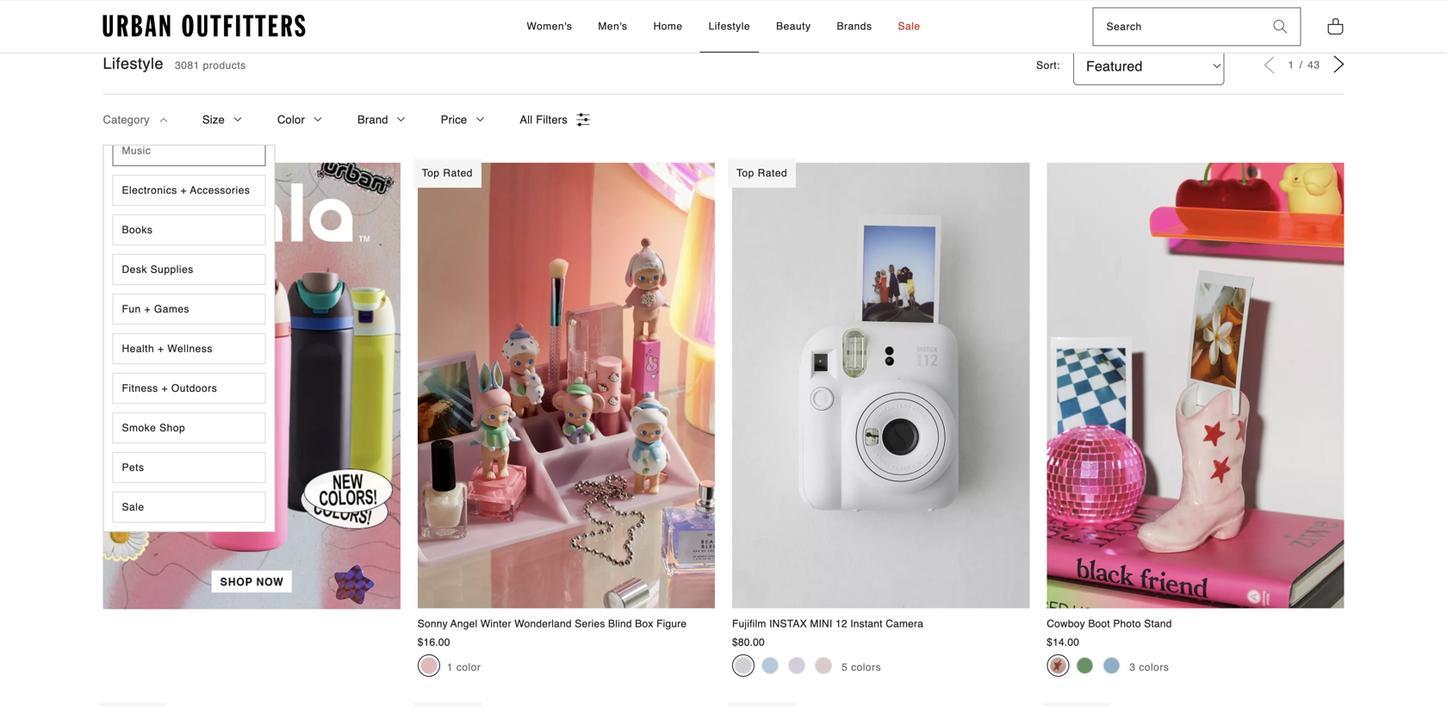 Task type: locate. For each thing, give the bounding box(es) containing it.
3081 products
[[175, 59, 246, 71]]

games
[[154, 304, 190, 316]]

color
[[457, 662, 481, 674]]

1 horizontal spatial lifestyle
[[709, 20, 751, 32]]

0 horizontal spatial sky image
[[762, 657, 779, 675]]

white image
[[735, 657, 752, 675]]

music
[[122, 145, 151, 157]]

+
[[181, 185, 187, 197], [144, 304, 151, 316], [158, 343, 164, 355], [162, 383, 168, 395]]

sale inside main navigation element
[[898, 20, 921, 32]]

sky image left 3
[[1103, 657, 1120, 675]]

1 left 43
[[1289, 59, 1298, 71]]

+ for games
[[144, 304, 151, 316]]

5
[[842, 662, 848, 674]]

pink image
[[1050, 657, 1067, 675]]

box
[[635, 618, 654, 630]]

0 horizontal spatial top rated
[[422, 167, 473, 179]]

0 horizontal spatial colors
[[851, 662, 882, 674]]

1 horizontal spatial top
[[737, 167, 755, 179]]

blind
[[608, 618, 632, 630]]

$80.00
[[732, 637, 765, 649]]

1 rated from the left
[[443, 167, 473, 179]]

0 horizontal spatial rated
[[443, 167, 473, 179]]

rated for instax
[[758, 167, 788, 179]]

music link
[[112, 135, 266, 167]]

my shopping bag image
[[1327, 17, 1345, 36]]

camera
[[886, 618, 924, 630]]

fun
[[122, 304, 141, 316]]

rated for angel
[[443, 167, 473, 179]]

electronics
[[122, 185, 177, 197]]

lifestyle link
[[700, 1, 759, 53]]

category button
[[103, 95, 168, 145]]

Search text field
[[1094, 8, 1261, 45]]

sale
[[898, 20, 921, 32], [122, 502, 144, 514]]

0 vertical spatial lifestyle
[[709, 20, 751, 32]]

0 horizontal spatial 1
[[447, 662, 453, 674]]

sale link
[[890, 1, 929, 53], [112, 492, 266, 523]]

winter
[[481, 618, 512, 630]]

lifestyle
[[709, 20, 751, 32], [103, 55, 164, 72]]

colors right 3
[[1139, 662, 1170, 674]]

+ right electronics
[[181, 185, 187, 197]]

main navigation element
[[372, 1, 1076, 53]]

top for fujifilm instax mini 12 instant camera
[[737, 167, 755, 179]]

0 vertical spatial 1
[[1289, 59, 1298, 71]]

sale link down pets link at the left bottom
[[112, 492, 266, 523]]

supplies
[[151, 264, 194, 276]]

3081
[[175, 59, 200, 71]]

2 rated from the left
[[758, 167, 788, 179]]

1 horizontal spatial sale
[[898, 20, 921, 32]]

1 vertical spatial sale link
[[112, 492, 266, 523]]

colors
[[851, 662, 882, 674], [1139, 662, 1170, 674]]

fun + games link
[[112, 294, 266, 325]]

desk supplies link
[[112, 254, 266, 285]]

2 sky image from the left
[[1103, 657, 1120, 675]]

pets
[[122, 462, 144, 474]]

$16.00
[[418, 637, 450, 649]]

1 horizontal spatial sky image
[[1103, 657, 1120, 675]]

sky image
[[762, 657, 779, 675], [1103, 657, 1120, 675]]

1 top from the left
[[422, 167, 440, 179]]

price button
[[441, 95, 485, 145]]

1 sky image from the left
[[762, 657, 779, 675]]

sonny angel winter wonderland series blind box figure
[[418, 618, 687, 630]]

mini
[[810, 618, 833, 630]]

category
[[103, 113, 150, 126]]

electronics + accessories
[[122, 185, 250, 197]]

top for sonny angel winter wonderland series blind box figure
[[422, 167, 440, 179]]

sale down pets
[[122, 502, 144, 514]]

fujifilm
[[732, 618, 767, 630]]

desk supplies
[[122, 264, 194, 276]]

top rated for sonny
[[422, 167, 473, 179]]

rated
[[443, 167, 473, 179], [758, 167, 788, 179]]

5 colors
[[842, 662, 882, 674]]

sale right brands
[[898, 20, 921, 32]]

1 horizontal spatial top rated
[[737, 167, 788, 179]]

1 horizontal spatial 1
[[1289, 59, 1298, 71]]

smoke shop link
[[112, 413, 266, 444]]

0 horizontal spatial sale
[[122, 502, 144, 514]]

multi image
[[420, 657, 438, 675]]

1 vertical spatial 1
[[447, 662, 453, 674]]

1 left color
[[447, 662, 453, 674]]

+ right fun
[[144, 304, 151, 316]]

lifestyle left the "3081"
[[103, 55, 164, 72]]

all filters
[[520, 113, 568, 126]]

0 vertical spatial sale link
[[890, 1, 929, 53]]

top
[[422, 167, 440, 179], [737, 167, 755, 179]]

0 horizontal spatial sale link
[[112, 492, 266, 523]]

0 horizontal spatial top
[[422, 167, 440, 179]]

1 horizontal spatial colors
[[1139, 662, 1170, 674]]

1
[[1289, 59, 1298, 71], [447, 662, 453, 674]]

2 top rated from the left
[[737, 167, 788, 179]]

wonderland
[[515, 618, 572, 630]]

colors right 5
[[851, 662, 882, 674]]

outdoors
[[171, 383, 217, 395]]

accessories
[[190, 185, 250, 197]]

shop
[[160, 422, 185, 434]]

filters
[[536, 113, 568, 126]]

lifestyle right home
[[709, 20, 751, 32]]

1 for 1 color
[[447, 662, 453, 674]]

desk
[[122, 264, 147, 276]]

1 horizontal spatial rated
[[758, 167, 788, 179]]

instax
[[770, 618, 807, 630]]

+ for accessories
[[181, 185, 187, 197]]

1 top rated from the left
[[422, 167, 473, 179]]

None search field
[[1094, 8, 1261, 45]]

0 horizontal spatial lifestyle
[[103, 55, 164, 72]]

colors for 3 colors
[[1139, 662, 1170, 674]]

2 top from the left
[[737, 167, 755, 179]]

sonny
[[418, 618, 448, 630]]

men's
[[598, 20, 628, 32]]

home link
[[645, 1, 692, 53]]

sale link right brands link
[[890, 1, 929, 53]]

brands
[[837, 20, 872, 32]]

sky image right white image
[[762, 657, 779, 675]]

top rated for fujifilm
[[737, 167, 788, 179]]

+ right fitness
[[162, 383, 168, 395]]

3 colors
[[1130, 662, 1170, 674]]

1 colors from the left
[[851, 662, 882, 674]]

3
[[1130, 662, 1136, 674]]

top rated
[[422, 167, 473, 179], [737, 167, 788, 179]]

colors for 5 colors
[[851, 662, 882, 674]]

sort:
[[1037, 60, 1061, 72]]

cowboy boot photo stand link
[[1047, 163, 1345, 632]]

women's link
[[518, 1, 581, 53]]

1 vertical spatial sale
[[122, 502, 144, 514]]

fitness + outdoors link
[[112, 373, 266, 404]]

12
[[836, 618, 848, 630]]

sale for the left sale 'link'
[[122, 502, 144, 514]]

owala image
[[103, 163, 400, 609]]

0 vertical spatial sale
[[898, 20, 921, 32]]

health + wellness link
[[112, 334, 266, 365]]

all
[[520, 113, 533, 126]]

2 colors from the left
[[1139, 662, 1170, 674]]

+ right health
[[158, 343, 164, 355]]

books
[[122, 224, 153, 236]]

cowboy
[[1047, 618, 1086, 630]]



Task type: describe. For each thing, give the bounding box(es) containing it.
size
[[202, 113, 225, 126]]

electronics + accessories link
[[112, 175, 266, 206]]

instant
[[851, 618, 883, 630]]

1 vertical spatial lifestyle
[[103, 55, 164, 72]]

original price: $14.00 element
[[1047, 637, 1080, 649]]

$14.00
[[1047, 637, 1080, 649]]

fitness
[[122, 383, 158, 395]]

1 color
[[447, 662, 481, 674]]

cowboy boot photo stand image
[[1047, 163, 1345, 609]]

color button
[[277, 95, 323, 145]]

lilac image
[[788, 657, 806, 675]]

cowboy boot photo stand
[[1047, 618, 1172, 630]]

sale for rightmost sale 'link'
[[898, 20, 921, 32]]

original price: $16.00 element
[[418, 637, 450, 649]]

fujifilm instax mini 12 instant camera image
[[732, 163, 1030, 609]]

stand
[[1144, 618, 1172, 630]]

pink image
[[815, 657, 832, 675]]

1 for 1
[[1289, 59, 1298, 71]]

health
[[122, 343, 154, 355]]

brand
[[358, 113, 388, 126]]

fitness + outdoors
[[122, 383, 217, 395]]

sonny angel winter wonderland series blind box figure image
[[418, 163, 715, 609]]

health + wellness
[[122, 343, 213, 355]]

brands link
[[828, 1, 881, 53]]

books link
[[112, 215, 266, 246]]

size button
[[202, 95, 243, 145]]

urban outfitters image
[[103, 15, 305, 37]]

beauty link
[[768, 1, 820, 53]]

women's
[[527, 20, 573, 32]]

original price: $80.00 element
[[732, 637, 765, 649]]

products
[[203, 59, 246, 71]]

43
[[1308, 59, 1320, 71]]

photo
[[1114, 618, 1141, 630]]

series
[[575, 618, 605, 630]]

smoke
[[122, 422, 156, 434]]

all filters button
[[520, 95, 590, 145]]

wellness
[[167, 343, 213, 355]]

1 horizontal spatial sale link
[[890, 1, 929, 53]]

+ for wellness
[[158, 343, 164, 355]]

price
[[441, 113, 467, 126]]

green image
[[1076, 657, 1094, 675]]

pets link
[[112, 453, 266, 484]]

smoke shop
[[122, 422, 185, 434]]

men's link
[[590, 1, 636, 53]]

fun + games
[[122, 304, 190, 316]]

home
[[654, 20, 683, 32]]

search image
[[1274, 20, 1288, 34]]

fujifilm instax mini 12 instant camera
[[732, 618, 924, 630]]

color
[[277, 113, 305, 126]]

boot
[[1089, 618, 1111, 630]]

figure
[[657, 618, 687, 630]]

lifestyle inside main navigation element
[[709, 20, 751, 32]]

angel
[[451, 618, 478, 630]]

brand button
[[358, 95, 406, 145]]

beauty
[[776, 20, 811, 32]]

+ for outdoors
[[162, 383, 168, 395]]



Task type: vqa. For each thing, say whether or not it's contained in the screenshot.
the health
yes



